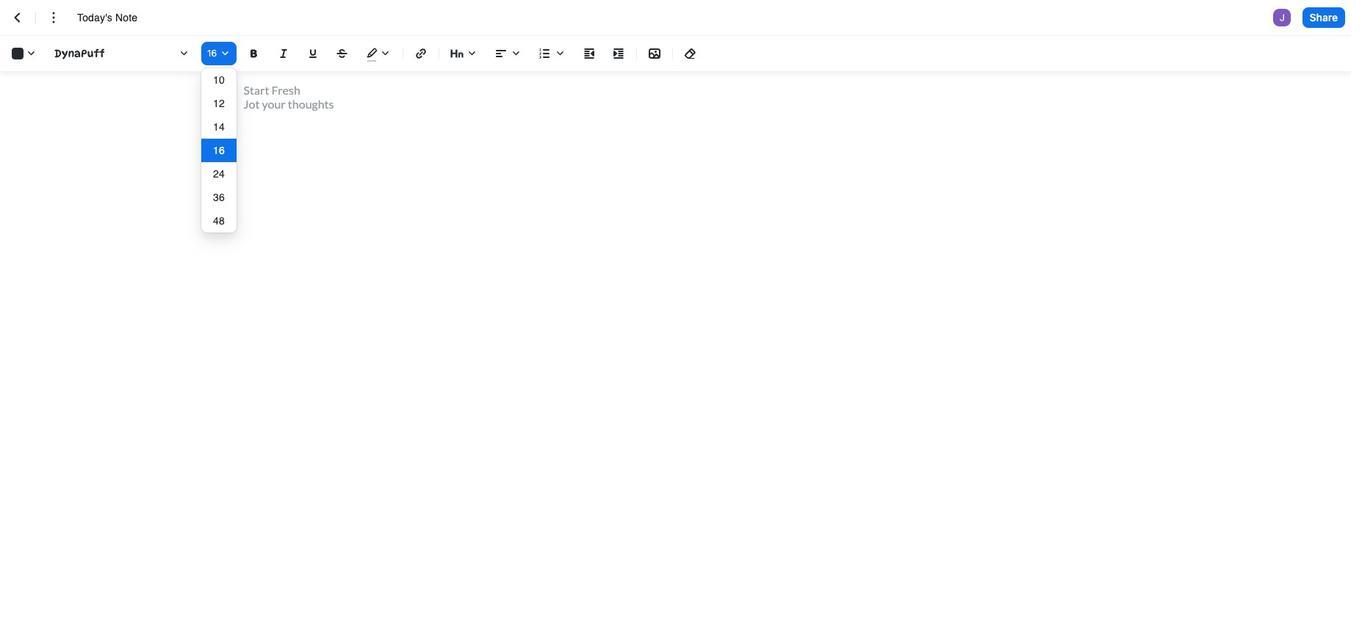 Task type: locate. For each thing, give the bounding box(es) containing it.
more image
[[45, 9, 62, 26]]

clear style image
[[682, 45, 699, 62]]

None text field
[[77, 10, 154, 25]]

all notes image
[[9, 9, 26, 26]]

10
[[213, 74, 225, 86]]

menu
[[201, 68, 237, 233]]

dynapuff
[[54, 47, 105, 60]]

10 menu item
[[201, 68, 237, 92]]

None text field
[[207, 44, 231, 63]]

insert image image
[[646, 45, 663, 62]]

16 menu item
[[201, 139, 237, 162]]

16
[[213, 145, 225, 156]]

share button
[[1302, 7, 1345, 28]]

share
[[1310, 11, 1338, 23]]

link image
[[412, 45, 430, 62]]

dynapuff button
[[48, 42, 195, 65]]

underline image
[[304, 45, 322, 62]]

jacob simon image
[[1273, 9, 1291, 26]]



Task type: describe. For each thing, give the bounding box(es) containing it.
24
[[213, 168, 225, 180]]

italic image
[[275, 45, 292, 62]]

strikethrough image
[[334, 45, 351, 62]]

bold image
[[245, 45, 263, 62]]

24 menu item
[[201, 162, 237, 186]]

decrease indent image
[[580, 45, 598, 62]]

increase indent image
[[610, 45, 627, 62]]

36 menu item
[[201, 186, 237, 209]]

48 menu item
[[201, 209, 237, 233]]

12
[[213, 98, 225, 109]]

12 menu item
[[201, 92, 237, 115]]

14 menu item
[[201, 115, 237, 139]]

36
[[213, 192, 225, 204]]

menu containing 10
[[201, 68, 237, 233]]

14
[[213, 121, 225, 133]]

48
[[213, 215, 225, 227]]



Task type: vqa. For each thing, say whether or not it's contained in the screenshot.
banner
no



